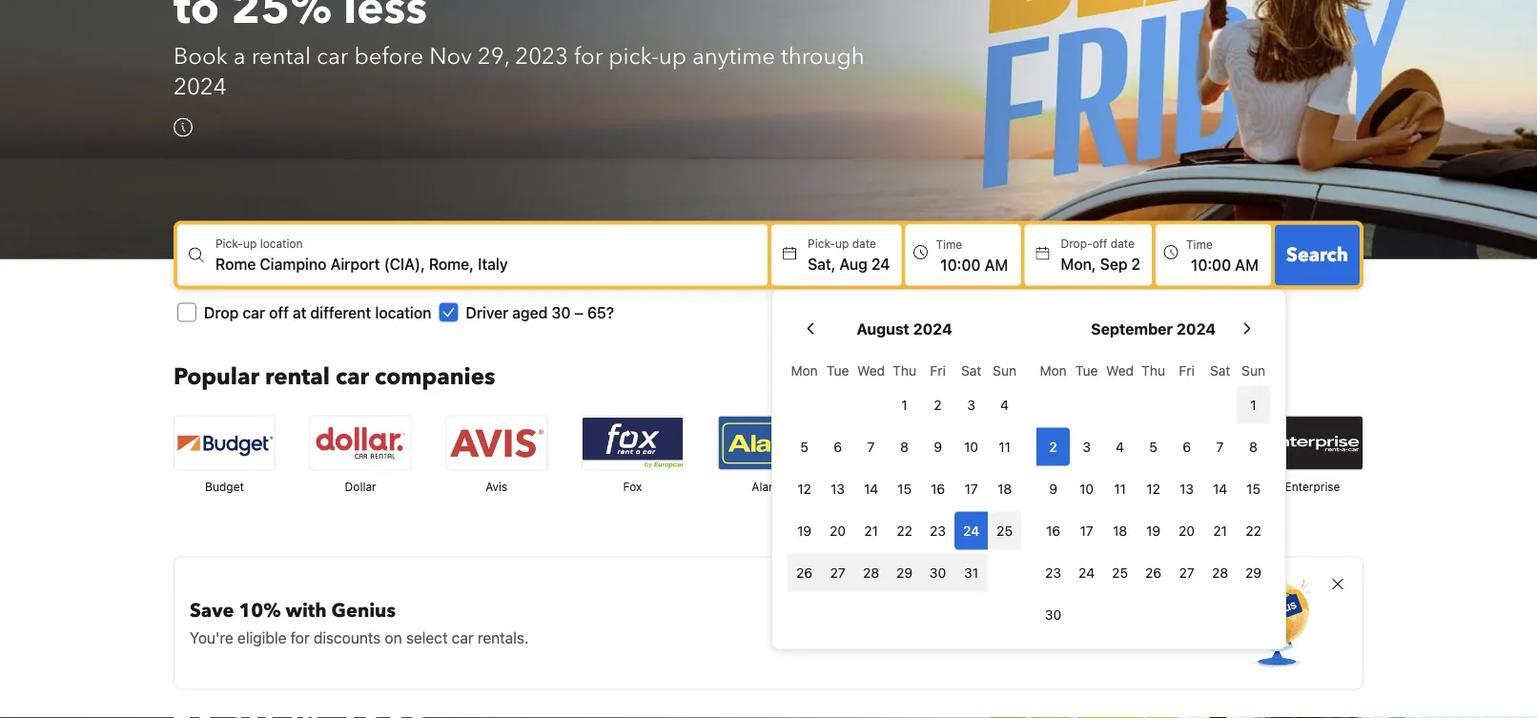 Task type: describe. For each thing, give the bounding box(es) containing it.
9 August 2024 checkbox
[[921, 427, 955, 466]]

26 August 2024 checkbox
[[788, 553, 821, 592]]

30 September 2024 checkbox
[[1037, 595, 1070, 633]]

29 August 2024 checkbox
[[888, 553, 921, 592]]

19 for 19 september 2024 option
[[1146, 522, 1161, 538]]

1 vertical spatial rental
[[265, 361, 330, 393]]

sun for september 2024
[[1242, 362, 1265, 378]]

10 for the 10 checkbox
[[964, 438, 978, 454]]

23 September 2024 checkbox
[[1037, 553, 1070, 592]]

27 September 2024 checkbox
[[1170, 553, 1204, 592]]

13 for '13' checkbox
[[831, 480, 845, 496]]

pick- for pick-up location
[[216, 237, 243, 250]]

26 for 26 option
[[796, 564, 813, 580]]

20 August 2024 checkbox
[[821, 511, 855, 550]]

28 for 28 option
[[863, 564, 879, 580]]

mon tue wed thu for august
[[791, 362, 916, 378]]

3 for 3 september 2024 checkbox on the bottom of page
[[1083, 438, 1091, 454]]

up for pick-up date sat, aug 24
[[835, 237, 849, 250]]

2024 for september
[[1177, 319, 1216, 337]]

7 for 7 september 2024 option
[[1216, 438, 1224, 454]]

search
[[1286, 242, 1348, 268]]

for inside "book a rental car before nov 29, 2023 for pick-up anytime through 2024"
[[574, 41, 603, 72]]

17 for 17 option
[[965, 480, 978, 496]]

sixt
[[1030, 480, 1051, 493]]

14 for 14 checkbox
[[864, 480, 878, 496]]

thu for august
[[893, 362, 916, 378]]

select
[[406, 628, 448, 646]]

1 vertical spatial location
[[375, 303, 431, 321]]

wed for september
[[1106, 362, 1134, 378]]

september
[[1091, 319, 1173, 337]]

12 for '12 september 2024' option
[[1146, 480, 1160, 496]]

popular
[[174, 361, 259, 393]]

eligible
[[237, 628, 286, 646]]

24 for the 24 september 2024 checkbox
[[1079, 564, 1095, 580]]

12 September 2024 checkbox
[[1137, 469, 1170, 508]]

6 for 6 september 2024 option
[[1183, 438, 1191, 454]]

7 September 2024 checkbox
[[1204, 427, 1237, 466]]

alamo logo image
[[719, 416, 819, 469]]

Pick-up location field
[[216, 252, 768, 275]]

date for aug
[[852, 237, 876, 250]]

21 September 2024 checkbox
[[1204, 511, 1237, 550]]

august
[[857, 319, 910, 337]]

up for pick-up location
[[243, 237, 257, 250]]

7 for 7 august 2024 option
[[867, 438, 875, 454]]

8 for 8 option
[[900, 438, 909, 454]]

24 inside pick-up date sat, aug 24
[[871, 254, 890, 273]]

rentals.
[[478, 628, 529, 646]]

fri for september
[[1179, 362, 1195, 378]]

drop
[[204, 303, 239, 321]]

20 for 20 september 2024 option
[[1179, 522, 1195, 538]]

save 10% with genius you're eligible for discounts on select car rentals.
[[190, 597, 529, 646]]

28 August 2024 checkbox
[[855, 553, 888, 592]]

sat,
[[808, 254, 836, 273]]

mon for september 2024
[[1040, 362, 1067, 378]]

drop-
[[1061, 237, 1092, 250]]

30 for 30 option
[[1045, 606, 1062, 622]]

18 for 18 september 2024 checkbox
[[1113, 522, 1127, 538]]

25 for 25 checkbox
[[997, 522, 1013, 538]]

11 for 11 august 2024 checkbox
[[999, 438, 1011, 454]]

24 cell
[[955, 508, 988, 550]]

19 for 19 august 2024 option
[[797, 522, 812, 538]]

5 September 2024 checkbox
[[1137, 427, 1170, 466]]

save
[[190, 597, 234, 623]]

thu for september
[[1142, 362, 1165, 378]]

driver aged 30 – 65?
[[466, 303, 614, 321]]

0 vertical spatial location
[[260, 237, 303, 250]]

19 August 2024 checkbox
[[788, 511, 821, 550]]

wed for august
[[857, 362, 885, 378]]

budget
[[205, 480, 244, 493]]

anytime
[[692, 41, 775, 72]]

car inside "book a rental car before nov 29, 2023 for pick-up anytime through 2024"
[[317, 41, 349, 72]]

23 for the 23 "checkbox"
[[930, 522, 946, 538]]

14 September 2024 checkbox
[[1204, 469, 1237, 508]]

29 cell
[[888, 550, 921, 592]]

2 29 from the left
[[1245, 564, 1262, 580]]

aug
[[840, 254, 868, 273]]

different
[[310, 303, 371, 321]]

1 vertical spatial off
[[269, 303, 289, 321]]

3 for 3 august 2024 option
[[967, 396, 975, 412]]

car right drop
[[243, 303, 265, 321]]

25 cell
[[988, 508, 1021, 550]]

9 for the 9 'checkbox' at the right bottom of the page
[[1049, 480, 1058, 496]]

grid for september
[[1037, 351, 1270, 633]]

sixt logo image
[[991, 416, 1091, 469]]

22 August 2024 checkbox
[[888, 511, 921, 550]]

pick-
[[609, 41, 659, 72]]

–
[[575, 303, 583, 321]]

fox logo image
[[583, 416, 683, 469]]

30 cell
[[921, 550, 955, 592]]

16 for 16 checkbox
[[931, 480, 945, 496]]

0 vertical spatial 30
[[552, 303, 571, 321]]

65?
[[587, 303, 614, 321]]

10%
[[239, 597, 281, 623]]

13 August 2024 checkbox
[[821, 469, 855, 508]]

pick- for pick-up date sat, aug 24
[[808, 237, 835, 250]]

with
[[286, 597, 327, 623]]

date for sep
[[1111, 237, 1135, 250]]

avis logo image
[[447, 416, 547, 469]]

11 September 2024 checkbox
[[1103, 469, 1137, 508]]

31 cell
[[955, 550, 988, 592]]

28 September 2024 checkbox
[[1204, 553, 1237, 592]]

12 August 2024 checkbox
[[788, 469, 821, 508]]

25 for the 25 option
[[1112, 564, 1128, 580]]

mon,
[[1061, 254, 1096, 273]]

thrifty
[[887, 480, 922, 493]]

23 August 2024 checkbox
[[921, 511, 955, 550]]

car inside "save 10% with genius you're eligible for discounts on select car rentals."
[[452, 628, 474, 646]]

29 September 2024 checkbox
[[1237, 553, 1270, 592]]

3 August 2024 checkbox
[[955, 386, 988, 424]]

1 inside 1 cell
[[1251, 396, 1257, 412]]

13 September 2024 checkbox
[[1170, 469, 1204, 508]]

15 September 2024 checkbox
[[1237, 469, 1270, 508]]

18 for 18 august 2024 'checkbox'
[[997, 480, 1012, 496]]

alamo
[[752, 480, 785, 493]]

fri for august
[[930, 362, 946, 378]]

26 cell
[[788, 550, 821, 592]]

21 August 2024 checkbox
[[855, 511, 888, 550]]

17 for 17 september 2024 checkbox
[[1080, 522, 1093, 538]]

sat for september 2024
[[1210, 362, 1230, 378]]

september 2024
[[1091, 319, 1216, 337]]

avis
[[486, 480, 508, 493]]

budget logo image
[[175, 416, 275, 469]]

27 August 2024 checkbox
[[821, 553, 855, 592]]

pick-up date sat, aug 24
[[808, 237, 890, 273]]

nov
[[429, 41, 472, 72]]

6 August 2024 checkbox
[[821, 427, 855, 466]]

2 inside drop-off date mon, sep 2
[[1131, 254, 1141, 273]]

book
[[174, 41, 228, 72]]

5 August 2024 checkbox
[[788, 427, 821, 466]]

15 for 15 september 2024 option
[[1247, 480, 1261, 496]]

dollar logo image
[[311, 416, 411, 469]]

9 September 2024 checkbox
[[1037, 469, 1070, 508]]

20 for 20 checkbox
[[830, 522, 846, 538]]

7 August 2024 checkbox
[[855, 427, 888, 466]]

for inside "save 10% with genius you're eligible for discounts on select car rentals."
[[290, 628, 310, 646]]



Task type: vqa. For each thing, say whether or not it's contained in the screenshot.
the bottommost available
no



Task type: locate. For each thing, give the bounding box(es) containing it.
24 inside checkbox
[[1079, 564, 1095, 580]]

14 right 13 september 2024 'checkbox'
[[1213, 480, 1227, 496]]

for left pick-
[[574, 41, 603, 72]]

2 12 from the left
[[1146, 480, 1160, 496]]

1 14 from the left
[[864, 480, 878, 496]]

4 left the 5 september 2024 option
[[1116, 438, 1124, 454]]

1 tue from the left
[[827, 362, 849, 378]]

0 horizontal spatial 28
[[863, 564, 879, 580]]

tue for september
[[1075, 362, 1098, 378]]

19 left 20 september 2024 option
[[1146, 522, 1161, 538]]

2 date from the left
[[1111, 237, 1135, 250]]

tue up 6 august 2024 option on the right bottom of the page
[[827, 362, 849, 378]]

rental
[[251, 41, 311, 72], [265, 361, 330, 393]]

20 inside checkbox
[[830, 522, 846, 538]]

8 right 7 september 2024 option
[[1249, 438, 1258, 454]]

1 12 from the left
[[797, 480, 811, 496]]

1 26 from the left
[[796, 564, 813, 580]]

enterprise logo image
[[1263, 416, 1363, 469]]

8 left "9 august 2024" checkbox
[[900, 438, 909, 454]]

26
[[796, 564, 813, 580], [1145, 564, 1162, 580]]

17 right "16 september 2024" option
[[1080, 522, 1093, 538]]

1 August 2024 checkbox
[[888, 386, 921, 424]]

31 August 2024 checkbox
[[955, 553, 988, 592]]

rental down at at the left top
[[265, 361, 330, 393]]

8 inside option
[[900, 438, 909, 454]]

mon tue wed thu down august on the top right
[[791, 362, 916, 378]]

1 horizontal spatial 28
[[1212, 564, 1228, 580]]

18 right 17 option
[[997, 480, 1012, 496]]

date inside drop-off date mon, sep 2
[[1111, 237, 1135, 250]]

25
[[997, 522, 1013, 538], [1112, 564, 1128, 580]]

1 horizontal spatial 11
[[1114, 480, 1126, 496]]

wed
[[857, 362, 885, 378], [1106, 362, 1134, 378]]

11 inside checkbox
[[999, 438, 1011, 454]]

3 right 2 checkbox
[[967, 396, 975, 412]]

9 left 10 option
[[1049, 480, 1058, 496]]

0 horizontal spatial 24
[[871, 254, 890, 273]]

2 7 from the left
[[1216, 438, 1224, 454]]

0 horizontal spatial 22
[[897, 522, 912, 538]]

2 grid from the left
[[1037, 351, 1270, 633]]

27 right 26 option
[[830, 564, 846, 580]]

15 inside 15 august 2024 option
[[897, 480, 912, 496]]

23 left the 24 september 2024 checkbox
[[1045, 564, 1061, 580]]

1
[[902, 396, 908, 412], [1251, 396, 1257, 412]]

0 horizontal spatial 12
[[797, 480, 811, 496]]

0 horizontal spatial 27
[[830, 564, 846, 580]]

sat for august 2024
[[961, 362, 981, 378]]

9 inside 'checkbox'
[[1049, 480, 1058, 496]]

2 13 from the left
[[1180, 480, 1194, 496]]

23 right 22 'checkbox'
[[930, 522, 946, 538]]

0 horizontal spatial sun
[[993, 362, 1017, 378]]

1 horizontal spatial 20
[[1179, 522, 1195, 538]]

0 vertical spatial 25
[[997, 522, 1013, 538]]

2 right sep
[[1131, 254, 1141, 273]]

location right different
[[375, 303, 431, 321]]

2 horizontal spatial up
[[835, 237, 849, 250]]

15 for 15 august 2024 option
[[897, 480, 912, 496]]

31
[[964, 564, 978, 580]]

fri
[[930, 362, 946, 378], [1179, 362, 1195, 378]]

16 for "16 september 2024" option
[[1046, 522, 1061, 538]]

4 inside 4 august 2024 option
[[1000, 396, 1009, 412]]

15
[[897, 480, 912, 496], [1247, 480, 1261, 496]]

4 August 2024 checkbox
[[988, 386, 1021, 424]]

0 horizontal spatial 10
[[964, 438, 978, 454]]

off
[[1092, 237, 1108, 250], [269, 303, 289, 321]]

5 left 6 august 2024 option on the right bottom of the page
[[800, 438, 809, 454]]

2 horizontal spatial 2
[[1131, 254, 1141, 273]]

29 inside cell
[[896, 564, 913, 580]]

1 horizontal spatial 19
[[1146, 522, 1161, 538]]

25 right the 24 september 2024 checkbox
[[1112, 564, 1128, 580]]

0 horizontal spatial 2024
[[174, 71, 227, 103]]

1 horizontal spatial pick-
[[808, 237, 835, 250]]

off inside drop-off date mon, sep 2
[[1092, 237, 1108, 250]]

30
[[552, 303, 571, 321], [930, 564, 946, 580], [1045, 606, 1062, 622]]

1 mon from the left
[[791, 362, 818, 378]]

0 horizontal spatial 16
[[931, 480, 945, 496]]

8 August 2024 checkbox
[[888, 427, 921, 466]]

search button
[[1275, 224, 1360, 285]]

19 September 2024 checkbox
[[1137, 511, 1170, 550]]

1 28 from the left
[[863, 564, 879, 580]]

1 horizontal spatial mon tue wed thu
[[1040, 362, 1165, 378]]

15 August 2024 checkbox
[[888, 469, 921, 508]]

2 21 from the left
[[1213, 522, 1227, 538]]

2 1 from the left
[[1251, 396, 1257, 412]]

sun for august 2024
[[993, 362, 1017, 378]]

3 September 2024 checkbox
[[1070, 427, 1103, 466]]

location up at at the left top
[[260, 237, 303, 250]]

24 right aug
[[871, 254, 890, 273]]

1 horizontal spatial 24
[[963, 522, 979, 538]]

1 15 from the left
[[897, 480, 912, 496]]

22 September 2024 checkbox
[[1237, 511, 1270, 550]]

1 horizontal spatial 2
[[1049, 438, 1057, 454]]

27 cell
[[821, 550, 855, 592]]

thu
[[893, 362, 916, 378], [1142, 362, 1165, 378]]

28 for 28 september 2024 option
[[1212, 564, 1228, 580]]

1 vertical spatial 17
[[1080, 522, 1093, 538]]

2 August 2024 checkbox
[[921, 386, 955, 424]]

13 inside checkbox
[[831, 480, 845, 496]]

12
[[797, 480, 811, 496], [1146, 480, 1160, 496]]

20 inside option
[[1179, 522, 1195, 538]]

2 vertical spatial 24
[[1079, 564, 1095, 580]]

1 horizontal spatial up
[[659, 41, 687, 72]]

6 left 7 september 2024 option
[[1183, 438, 1191, 454]]

29 left 30 august 2024 option
[[896, 564, 913, 580]]

1 horizontal spatial 26
[[1145, 564, 1162, 580]]

14 August 2024 checkbox
[[855, 469, 888, 508]]

1 left 2 checkbox
[[902, 396, 908, 412]]

hertz
[[1162, 480, 1192, 493]]

27 right 26 checkbox
[[1179, 564, 1195, 580]]

0 horizontal spatial 20
[[830, 522, 846, 538]]

1 mon tue wed thu from the left
[[791, 362, 916, 378]]

26 left "27" option
[[1145, 564, 1162, 580]]

1 13 from the left
[[831, 480, 845, 496]]

0 vertical spatial 2
[[1131, 254, 1141, 273]]

mon tue wed thu down september
[[1040, 362, 1165, 378]]

1 horizontal spatial tue
[[1075, 362, 1098, 378]]

up
[[659, 41, 687, 72], [243, 237, 257, 250], [835, 237, 849, 250]]

1 6 from the left
[[834, 438, 842, 454]]

2 right 1 checkbox
[[934, 396, 942, 412]]

1 horizontal spatial 2024
[[913, 319, 952, 337]]

11 inside checkbox
[[1114, 480, 1126, 496]]

4 September 2024 checkbox
[[1103, 427, 1137, 466]]

wed down august on the top right
[[857, 362, 885, 378]]

22 right 21 august 2024 option
[[897, 522, 912, 538]]

0 vertical spatial 23
[[930, 522, 946, 538]]

29
[[896, 564, 913, 580], [1245, 564, 1262, 580]]

18 September 2024 checkbox
[[1103, 511, 1137, 550]]

1 horizontal spatial 15
[[1247, 480, 1261, 496]]

sep
[[1100, 254, 1128, 273]]

0 horizontal spatial up
[[243, 237, 257, 250]]

10 September 2024 checkbox
[[1070, 469, 1103, 508]]

rental right a
[[251, 41, 311, 72]]

1 19 from the left
[[797, 522, 812, 538]]

at
[[293, 303, 307, 321]]

2 pick- from the left
[[808, 237, 835, 250]]

13 right '12 september 2024' option
[[1180, 480, 1194, 496]]

30 for 30 august 2024 option
[[930, 564, 946, 580]]

1 up 8 "option" at the bottom right of the page
[[1251, 396, 1257, 412]]

11 August 2024 checkbox
[[988, 427, 1021, 466]]

0 horizontal spatial 9
[[934, 438, 942, 454]]

7
[[867, 438, 875, 454], [1216, 438, 1224, 454]]

pick- up sat,
[[808, 237, 835, 250]]

up inside "book a rental car before nov 29, 2023 for pick-up anytime through 2024"
[[659, 41, 687, 72]]

20
[[830, 522, 846, 538], [1179, 522, 1195, 538]]

1 27 from the left
[[830, 564, 846, 580]]

0 horizontal spatial 4
[[1000, 396, 1009, 412]]

1 horizontal spatial 27
[[1179, 564, 1195, 580]]

2 fri from the left
[[1179, 362, 1195, 378]]

0 vertical spatial rental
[[251, 41, 311, 72]]

car left before
[[317, 41, 349, 72]]

2024 right september
[[1177, 319, 1216, 337]]

rental inside "book a rental car before nov 29, 2023 for pick-up anytime through 2024"
[[251, 41, 311, 72]]

1 wed from the left
[[857, 362, 885, 378]]

drop car off at different location
[[204, 303, 431, 321]]

2 14 from the left
[[1213, 480, 1227, 496]]

1 vertical spatial 23
[[1045, 564, 1061, 580]]

1 horizontal spatial 23
[[1045, 564, 1061, 580]]

10 left 11 september 2024 checkbox
[[1080, 480, 1094, 496]]

17 inside option
[[965, 480, 978, 496]]

18 inside checkbox
[[1113, 522, 1127, 538]]

4 right 3 august 2024 option
[[1000, 396, 1009, 412]]

0 horizontal spatial 1
[[902, 396, 908, 412]]

8 for 8 "option" at the bottom right of the page
[[1249, 438, 1258, 454]]

20 left 21 september 2024 option
[[1179, 522, 1195, 538]]

24 for 24 option
[[963, 522, 979, 538]]

15 right 14 checkbox
[[897, 480, 912, 496]]

26 inside 26 option
[[796, 564, 813, 580]]

13 inside 'checkbox'
[[1180, 480, 1194, 496]]

22 for 22 'checkbox'
[[897, 522, 912, 538]]

30 August 2024 checkbox
[[921, 553, 955, 592]]

2 left 3 september 2024 checkbox on the bottom of page
[[1049, 438, 1057, 454]]

pick-up location
[[216, 237, 303, 250]]

30 inside cell
[[930, 564, 946, 580]]

1 sun from the left
[[993, 362, 1017, 378]]

6 inside option
[[1183, 438, 1191, 454]]

21 inside option
[[864, 522, 878, 538]]

7 right 6 september 2024 option
[[1216, 438, 1224, 454]]

1 horizontal spatial 12
[[1146, 480, 1160, 496]]

you're
[[190, 628, 233, 646]]

1 horizontal spatial sat
[[1210, 362, 1230, 378]]

11 for 11 september 2024 checkbox
[[1114, 480, 1126, 496]]

1 sat from the left
[[961, 362, 981, 378]]

1 vertical spatial 25
[[1112, 564, 1128, 580]]

up inside pick-up date sat, aug 24
[[835, 237, 849, 250]]

1 vertical spatial 9
[[1049, 480, 1058, 496]]

27 for 27 august 2024 option
[[830, 564, 846, 580]]

1 horizontal spatial 22
[[1246, 522, 1262, 538]]

fox
[[623, 480, 642, 493]]

28
[[863, 564, 879, 580], [1212, 564, 1228, 580]]

16 inside option
[[1046, 522, 1061, 538]]

28 inside option
[[863, 564, 879, 580]]

1 horizontal spatial 6
[[1183, 438, 1191, 454]]

0 horizontal spatial 2
[[934, 396, 942, 412]]

2 cell
[[1037, 424, 1070, 466]]

17 inside checkbox
[[1080, 522, 1093, 538]]

28 right 27 august 2024 option
[[863, 564, 879, 580]]

sat up 7 september 2024 option
[[1210, 362, 1230, 378]]

1 29 from the left
[[896, 564, 913, 580]]

30 left the –
[[552, 303, 571, 321]]

sun
[[993, 362, 1017, 378], [1242, 362, 1265, 378]]

0 vertical spatial 16
[[931, 480, 945, 496]]

see terms and conditions for more information image
[[174, 118, 193, 137], [174, 118, 193, 137]]

fri down september 2024
[[1179, 362, 1195, 378]]

1 22 from the left
[[897, 522, 912, 538]]

1 vertical spatial 30
[[930, 564, 946, 580]]

23 inside option
[[1045, 564, 1061, 580]]

2 27 from the left
[[1179, 564, 1195, 580]]

16 August 2024 checkbox
[[921, 469, 955, 508]]

21 right 20 checkbox
[[864, 522, 878, 538]]

1 date from the left
[[852, 237, 876, 250]]

2 sun from the left
[[1242, 362, 1265, 378]]

29,
[[478, 41, 509, 72]]

18
[[997, 480, 1012, 496], [1113, 522, 1127, 538]]

28 inside option
[[1212, 564, 1228, 580]]

22
[[897, 522, 912, 538], [1246, 522, 1262, 538]]

2024 inside "book a rental car before nov 29, 2023 for pick-up anytime through 2024"
[[174, 71, 227, 103]]

25 inside the 25 option
[[1112, 564, 1128, 580]]

pick-
[[216, 237, 243, 250], [808, 237, 835, 250]]

0 horizontal spatial wed
[[857, 362, 885, 378]]

car right select at left
[[452, 628, 474, 646]]

26 inside 26 checkbox
[[1145, 564, 1162, 580]]

19 left 20 checkbox
[[797, 522, 812, 538]]

24 inside option
[[963, 522, 979, 538]]

2024 right august on the top right
[[913, 319, 952, 337]]

0 horizontal spatial 29
[[896, 564, 913, 580]]

0 horizontal spatial 11
[[999, 438, 1011, 454]]

12 inside 'checkbox'
[[797, 480, 811, 496]]

2 5 from the left
[[1149, 438, 1158, 454]]

0 horizontal spatial mon tue wed thu
[[791, 362, 916, 378]]

9 inside checkbox
[[934, 438, 942, 454]]

2 wed from the left
[[1106, 362, 1134, 378]]

1 pick- from the left
[[216, 237, 243, 250]]

enterprise
[[1285, 480, 1340, 493]]

2 for the 2 option
[[1049, 438, 1057, 454]]

mon for august 2024
[[791, 362, 818, 378]]

30 down 23 option
[[1045, 606, 1062, 622]]

5
[[800, 438, 809, 454], [1149, 438, 1158, 454]]

16 right 15 august 2024 option
[[931, 480, 945, 496]]

date
[[852, 237, 876, 250], [1111, 237, 1135, 250]]

1 vertical spatial 18
[[1113, 522, 1127, 538]]

3 inside 3 august 2024 option
[[967, 396, 975, 412]]

26 left 27 august 2024 option
[[796, 564, 813, 580]]

0 horizontal spatial 7
[[867, 438, 875, 454]]

9 right 8 option
[[934, 438, 942, 454]]

22 for 22 option in the bottom right of the page
[[1246, 522, 1262, 538]]

1 20 from the left
[[830, 522, 846, 538]]

6 September 2024 checkbox
[[1170, 427, 1204, 466]]

tue
[[827, 362, 849, 378], [1075, 362, 1098, 378]]

location
[[260, 237, 303, 250], [375, 303, 431, 321]]

25 right 24 option
[[997, 522, 1013, 538]]

sat up 3 august 2024 option
[[961, 362, 981, 378]]

dollar
[[345, 480, 376, 493]]

20 right 19 august 2024 option
[[830, 522, 846, 538]]

10 August 2024 checkbox
[[955, 427, 988, 466]]

25 inside 25 checkbox
[[997, 522, 1013, 538]]

1 horizontal spatial location
[[375, 303, 431, 321]]

4 for 4 august 2024 option
[[1000, 396, 1009, 412]]

16 September 2024 checkbox
[[1037, 511, 1070, 550]]

1 vertical spatial 3
[[1083, 438, 1091, 454]]

6 inside option
[[834, 438, 842, 454]]

10 inside option
[[1080, 480, 1094, 496]]

0 horizontal spatial 13
[[831, 480, 845, 496]]

1 5 from the left
[[800, 438, 809, 454]]

27
[[830, 564, 846, 580], [1179, 564, 1195, 580]]

17 September 2024 checkbox
[[1070, 511, 1103, 550]]

21 for 21 august 2024 option
[[864, 522, 878, 538]]

2 mon from the left
[[1040, 362, 1067, 378]]

discounts
[[314, 628, 381, 646]]

16 left 17 september 2024 checkbox
[[1046, 522, 1061, 538]]

through
[[781, 41, 865, 72]]

car
[[317, 41, 349, 72], [243, 303, 265, 321], [336, 361, 369, 393], [452, 628, 474, 646]]

thu down september 2024
[[1142, 362, 1165, 378]]

for down "with"
[[290, 628, 310, 646]]

hertz logo image
[[1127, 416, 1227, 469]]

0 horizontal spatial 14
[[864, 480, 878, 496]]

1 horizontal spatial for
[[574, 41, 603, 72]]

1 cell
[[1237, 382, 1270, 424]]

12 for 12 'checkbox'
[[797, 480, 811, 496]]

1 21 from the left
[[864, 522, 878, 538]]

9
[[934, 438, 942, 454], [1049, 480, 1058, 496]]

0 vertical spatial 3
[[967, 396, 975, 412]]

pick- inside pick-up date sat, aug 24
[[808, 237, 835, 250]]

2
[[1131, 254, 1141, 273], [934, 396, 942, 412], [1049, 438, 1057, 454]]

2 thu from the left
[[1142, 362, 1165, 378]]

1 grid from the left
[[788, 351, 1021, 592]]

2 15 from the left
[[1247, 480, 1261, 496]]

18 August 2024 checkbox
[[988, 469, 1021, 508]]

drop-off date mon, sep 2
[[1061, 237, 1141, 273]]

0 horizontal spatial 23
[[930, 522, 946, 538]]

tue down september
[[1075, 362, 1098, 378]]

16 inside checkbox
[[931, 480, 945, 496]]

5 for the 5 september 2024 option
[[1149, 438, 1158, 454]]

0 horizontal spatial date
[[852, 237, 876, 250]]

22 inside 'checkbox'
[[897, 522, 912, 538]]

8 inside "option"
[[1249, 438, 1258, 454]]

0 vertical spatial 11
[[999, 438, 1011, 454]]

8
[[900, 438, 909, 454], [1249, 438, 1258, 454]]

8 September 2024 checkbox
[[1237, 427, 1270, 466]]

2 vertical spatial 30
[[1045, 606, 1062, 622]]

wed down september
[[1106, 362, 1134, 378]]

tue for august
[[827, 362, 849, 378]]

driver
[[466, 303, 508, 321]]

19
[[797, 522, 812, 538], [1146, 522, 1161, 538]]

4 inside option
[[1116, 438, 1124, 454]]

sat
[[961, 362, 981, 378], [1210, 362, 1230, 378]]

2 28 from the left
[[1212, 564, 1228, 580]]

2 vertical spatial 2
[[1049, 438, 1057, 454]]

6
[[834, 438, 842, 454], [1183, 438, 1191, 454]]

7 right 6 august 2024 option on the right bottom of the page
[[867, 438, 875, 454]]

1 horizontal spatial 4
[[1116, 438, 1124, 454]]

2 inside checkbox
[[934, 396, 942, 412]]

1 horizontal spatial sun
[[1242, 362, 1265, 378]]

14 right '13' checkbox
[[864, 480, 878, 496]]

22 right 21 september 2024 option
[[1246, 522, 1262, 538]]

11 left '12 september 2024' option
[[1114, 480, 1126, 496]]

1 September 2024 checkbox
[[1237, 386, 1270, 424]]

2 September 2024 checkbox
[[1037, 427, 1070, 466]]

9 for "9 august 2024" checkbox
[[934, 438, 942, 454]]

14 inside 14 september 2024 checkbox
[[1213, 480, 1227, 496]]

1 horizontal spatial 14
[[1213, 480, 1227, 496]]

3 right the 2 option
[[1083, 438, 1091, 454]]

thu up 1 checkbox
[[893, 362, 916, 378]]

0 vertical spatial 4
[[1000, 396, 1009, 412]]

date up aug
[[852, 237, 876, 250]]

popular rental car companies
[[174, 361, 495, 393]]

27 inside 'cell'
[[830, 564, 846, 580]]

1 horizontal spatial 18
[[1113, 522, 1127, 538]]

21 inside option
[[1213, 522, 1227, 538]]

24 September 2024 checkbox
[[1070, 553, 1103, 592]]

4
[[1000, 396, 1009, 412], [1116, 438, 1124, 454]]

14 for 14 september 2024 checkbox
[[1213, 480, 1227, 496]]

1 horizontal spatial 8
[[1249, 438, 1258, 454]]

off up sep
[[1092, 237, 1108, 250]]

2024 left a
[[174, 71, 227, 103]]

17
[[965, 480, 978, 496], [1080, 522, 1093, 538]]

2 for 2 checkbox
[[934, 396, 942, 412]]

august 2024
[[857, 319, 952, 337]]

2 20 from the left
[[1179, 522, 1195, 538]]

0 horizontal spatial 8
[[900, 438, 909, 454]]

1 horizontal spatial 1
[[1251, 396, 1257, 412]]

mon up 'sixt logo'
[[1040, 362, 1067, 378]]

25 August 2024 checkbox
[[988, 511, 1021, 550]]

3
[[967, 396, 975, 412], [1083, 438, 1091, 454]]

2023
[[515, 41, 568, 72]]

0 horizontal spatial 30
[[552, 303, 571, 321]]

1 horizontal spatial 5
[[1149, 438, 1158, 454]]

for
[[574, 41, 603, 72], [290, 628, 310, 646]]

1 8 from the left
[[900, 438, 909, 454]]

0 horizontal spatial 5
[[800, 438, 809, 454]]

0 horizontal spatial location
[[260, 237, 303, 250]]

6 for 6 august 2024 option on the right bottom of the page
[[834, 438, 842, 454]]

24 August 2024 checkbox
[[955, 511, 988, 550]]

28 left 29 checkbox
[[1212, 564, 1228, 580]]

grid for august
[[788, 351, 1021, 592]]

1 vertical spatial 16
[[1046, 522, 1061, 538]]

thrifty logo image
[[855, 416, 955, 469]]

13
[[831, 480, 845, 496], [1180, 480, 1194, 496]]

1 1 from the left
[[902, 396, 908, 412]]

10 inside checkbox
[[964, 438, 978, 454]]

4 for the 4 option at the bottom right of page
[[1116, 438, 1124, 454]]

28 cell
[[855, 550, 888, 592]]

22 inside option
[[1246, 522, 1262, 538]]

2 22 from the left
[[1246, 522, 1262, 538]]

book a rental car before nov 29, 2023 for pick-up anytime through 2024
[[174, 41, 865, 103]]

24 right 23 option
[[1079, 564, 1095, 580]]

1 horizontal spatial 25
[[1112, 564, 1128, 580]]

26 September 2024 checkbox
[[1137, 553, 1170, 592]]

18 inside 'checkbox'
[[997, 480, 1012, 496]]

15 inside 15 september 2024 option
[[1247, 480, 1261, 496]]

18 right 17 september 2024 checkbox
[[1113, 522, 1127, 538]]

12 inside option
[[1146, 480, 1160, 496]]

1 horizontal spatial 21
[[1213, 522, 1227, 538]]

1 horizontal spatial 9
[[1049, 480, 1058, 496]]

1 vertical spatial for
[[290, 628, 310, 646]]

a
[[233, 41, 246, 72]]

genius
[[331, 597, 396, 623]]

1 horizontal spatial mon
[[1040, 362, 1067, 378]]

6 left 7 august 2024 option
[[834, 438, 842, 454]]

1 vertical spatial 2
[[934, 396, 942, 412]]

1 horizontal spatial 3
[[1083, 438, 1091, 454]]

10 for 10 option
[[1080, 480, 1094, 496]]

off left at at the left top
[[269, 303, 289, 321]]

before
[[354, 41, 424, 72]]

23 inside "checkbox"
[[930, 522, 946, 538]]

1 horizontal spatial 13
[[1180, 480, 1194, 496]]

29 right 28 september 2024 option
[[1245, 564, 1262, 580]]

pick- up drop
[[216, 237, 243, 250]]

17 right 16 checkbox
[[965, 480, 978, 496]]

14 inside 14 checkbox
[[864, 480, 878, 496]]

2 inside option
[[1049, 438, 1057, 454]]

25 September 2024 checkbox
[[1103, 553, 1137, 592]]

on
[[385, 628, 402, 646]]

date up sep
[[1111, 237, 1135, 250]]

12 left hertz
[[1146, 480, 1160, 496]]

aged
[[512, 303, 548, 321]]

0 horizontal spatial fri
[[930, 362, 946, 378]]

20 September 2024 checkbox
[[1170, 511, 1204, 550]]

mon tue wed thu for september
[[1040, 362, 1165, 378]]

17 August 2024 checkbox
[[955, 469, 988, 508]]

sun up 1 cell on the right bottom of page
[[1242, 362, 1265, 378]]

1 horizontal spatial 10
[[1080, 480, 1094, 496]]

grid
[[788, 351, 1021, 592], [1037, 351, 1270, 633]]

13 for 13 september 2024 'checkbox'
[[1180, 480, 1194, 496]]

0 horizontal spatial thu
[[893, 362, 916, 378]]

30 left 31
[[930, 564, 946, 580]]

23
[[930, 522, 946, 538], [1045, 564, 1061, 580]]

21
[[864, 522, 878, 538], [1213, 522, 1227, 538]]

2 tue from the left
[[1075, 362, 1098, 378]]

24
[[871, 254, 890, 273], [963, 522, 979, 538], [1079, 564, 1095, 580]]

0 vertical spatial 18
[[997, 480, 1012, 496]]

2024 for august
[[913, 319, 952, 337]]

16
[[931, 480, 945, 496], [1046, 522, 1061, 538]]

0 horizontal spatial 21
[[864, 522, 878, 538]]

26 for 26 checkbox
[[1145, 564, 1162, 580]]

fri up 2 checkbox
[[930, 362, 946, 378]]

15 right 14 september 2024 checkbox
[[1247, 480, 1261, 496]]

0 vertical spatial 9
[[934, 438, 942, 454]]

5 right the 4 option at the bottom right of page
[[1149, 438, 1158, 454]]

2024
[[174, 71, 227, 103], [913, 319, 952, 337], [1177, 319, 1216, 337]]

2 sat from the left
[[1210, 362, 1230, 378]]

11
[[999, 438, 1011, 454], [1114, 480, 1126, 496]]

mon
[[791, 362, 818, 378], [1040, 362, 1067, 378]]

5 for 5 august 2024 option
[[800, 438, 809, 454]]

11 right the 10 checkbox
[[999, 438, 1011, 454]]

10 left 11 august 2024 checkbox
[[964, 438, 978, 454]]

1 vertical spatial 24
[[963, 522, 979, 538]]

13 right 12 'checkbox'
[[831, 480, 845, 496]]

1 horizontal spatial off
[[1092, 237, 1108, 250]]

1 vertical spatial 10
[[1080, 480, 1094, 496]]

2 8 from the left
[[1249, 438, 1258, 454]]

0 horizontal spatial mon
[[791, 362, 818, 378]]

24 right the 23 "checkbox"
[[963, 522, 979, 538]]

3 inside 3 september 2024 checkbox
[[1083, 438, 1091, 454]]

12 left '13' checkbox
[[797, 480, 811, 496]]

21 right 20 september 2024 option
[[1213, 522, 1227, 538]]

1 7 from the left
[[867, 438, 875, 454]]

1 fri from the left
[[930, 362, 946, 378]]

mon tue wed thu
[[791, 362, 916, 378], [1040, 362, 1165, 378]]

mon up 5 august 2024 option
[[791, 362, 818, 378]]

21 for 21 september 2024 option
[[1213, 522, 1227, 538]]

23 for 23 option
[[1045, 564, 1061, 580]]

27 for "27" option
[[1179, 564, 1195, 580]]

date inside pick-up date sat, aug 24
[[852, 237, 876, 250]]

1 vertical spatial 11
[[1114, 480, 1126, 496]]

0 horizontal spatial tue
[[827, 362, 849, 378]]

car down different
[[336, 361, 369, 393]]

0 horizontal spatial for
[[290, 628, 310, 646]]

10
[[964, 438, 978, 454], [1080, 480, 1094, 496]]

2 mon tue wed thu from the left
[[1040, 362, 1165, 378]]

1 thu from the left
[[893, 362, 916, 378]]

2 26 from the left
[[1145, 564, 1162, 580]]

sun up 4 august 2024 option
[[993, 362, 1017, 378]]

companies
[[375, 361, 495, 393]]

0 horizontal spatial 25
[[997, 522, 1013, 538]]

2 6 from the left
[[1183, 438, 1191, 454]]

2 19 from the left
[[1146, 522, 1161, 538]]



